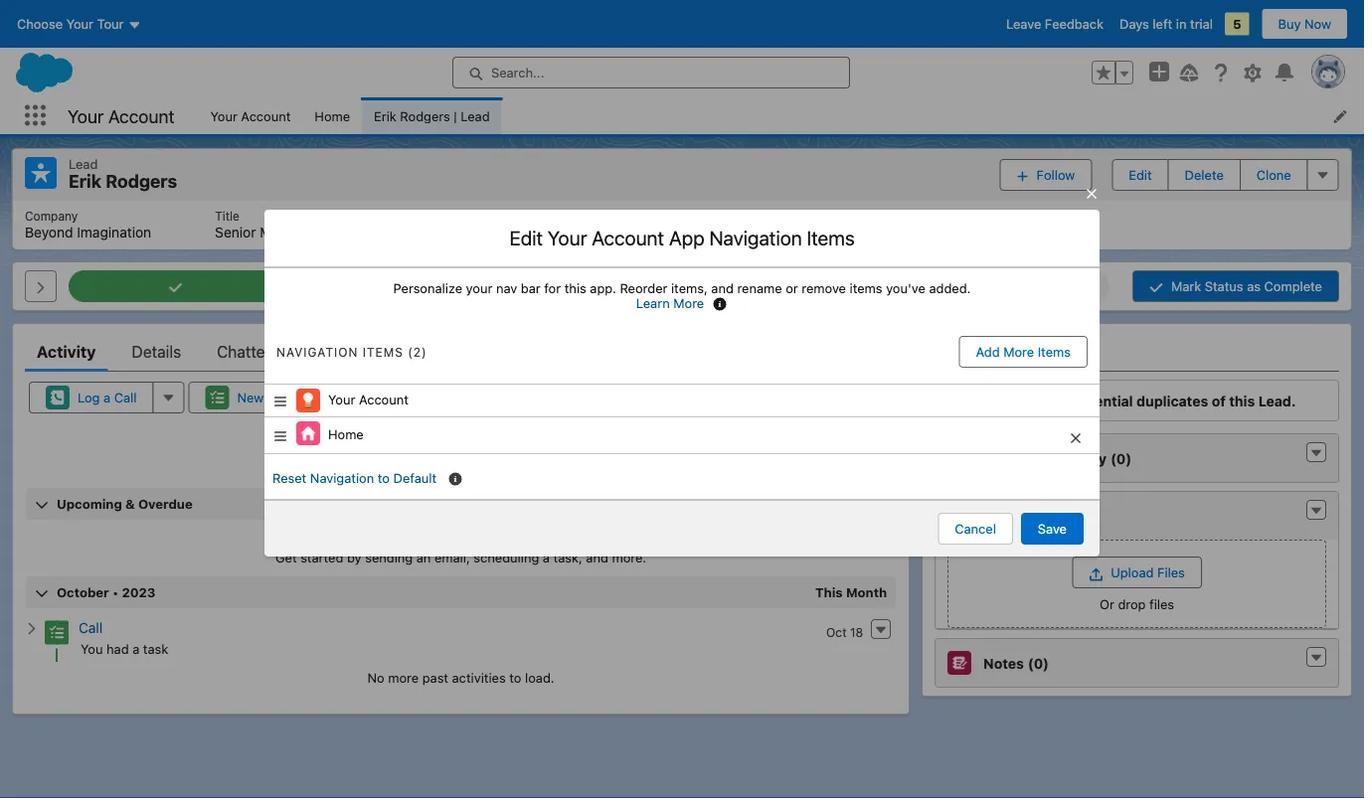 Task type: vqa. For each thing, say whether or not it's contained in the screenshot.
second Global from the right
no



Task type: describe. For each thing, give the bounding box(es) containing it.
home inside list box
[[328, 427, 364, 442]]

app.
[[590, 280, 616, 295]]

&
[[125, 497, 135, 512]]

(800) 555-6954
[[450, 225, 557, 242]]

found
[[1008, 393, 1048, 409]]

search...
[[491, 65, 544, 80]]

clone button
[[1240, 159, 1308, 191]]

(2)
[[408, 345, 427, 359]]

add more items button
[[959, 336, 1088, 368]]

text default image for notes (0)
[[1309, 651, 1323, 665]]

6954
[[522, 225, 557, 242]]

app
[[669, 226, 705, 250]]

0 horizontal spatial your account
[[68, 105, 174, 127]]

upcoming & overdue button
[[26, 488, 896, 520]]

your inside list box
[[328, 392, 355, 407]]

•
[[112, 585, 119, 600]]

cancel
[[955, 522, 996, 536]]

(0) inside campaign history element
[[1111, 450, 1132, 467]]

upload files
[[1111, 565, 1185, 580]]

title senior marketing assistant
[[215, 209, 386, 240]]

lead image
[[25, 157, 57, 189]]

of
[[1212, 393, 1226, 409]]

company
[[25, 209, 78, 223]]

in
[[1176, 16, 1187, 31]]

buy
[[1278, 16, 1301, 31]]

more.
[[612, 551, 646, 565]]

overdue
[[138, 497, 193, 512]]

notes element
[[935, 639, 1339, 688]]

activity link
[[37, 332, 96, 372]]

0 vertical spatial this
[[564, 280, 586, 295]]

call inside button
[[114, 390, 137, 405]]

edit your account app navigation items
[[509, 226, 855, 250]]

october  •  2023
[[57, 585, 156, 600]]

imagination
[[77, 224, 151, 240]]

erik rodgers | lead link
[[362, 97, 502, 134]]

erik rodgers | lead
[[374, 108, 490, 123]]

1 vertical spatial files
[[1157, 565, 1185, 580]]

new for new task
[[237, 390, 264, 405]]

items
[[850, 280, 883, 295]]

mark status as complete button
[[1132, 271, 1339, 302]]

load.
[[525, 670, 554, 685]]

activity
[[37, 343, 96, 362]]

you had a task
[[81, 641, 168, 656]]

leave feedback
[[1006, 16, 1104, 31]]

bar
[[521, 280, 541, 295]]

0 horizontal spatial files
[[984, 508, 1015, 524]]

rename
[[737, 280, 782, 295]]

added.
[[929, 280, 971, 295]]

feedback
[[1045, 16, 1104, 31]]

nav
[[496, 280, 517, 295]]

history
[[1056, 450, 1107, 467]]

log
[[78, 390, 100, 405]]

files (0)
[[984, 508, 1040, 524]]

0 vertical spatial navigation
[[709, 226, 802, 250]]

lead.
[[1259, 393, 1296, 409]]

by
[[347, 551, 362, 565]]

edit for edit your account app navigation items
[[509, 226, 543, 250]]

your account inside list
[[210, 108, 291, 123]]

log a call
[[78, 390, 137, 405]]

related
[[947, 343, 1005, 362]]

title
[[215, 209, 240, 223]]

task image
[[45, 621, 69, 645]]

and for task,
[[586, 551, 608, 565]]

18
[[850, 626, 863, 640]]

mark status as complete
[[1171, 279, 1322, 294]]

leave
[[1006, 16, 1041, 31]]

(0) for notes (0)
[[1028, 655, 1049, 672]]

follow
[[1037, 167, 1075, 182]]

task
[[267, 390, 295, 405]]

text default image
[[1309, 447, 1323, 461]]

upcoming & overdue
[[57, 497, 193, 512]]

no
[[367, 670, 384, 685]]

no more past activities to load. status
[[25, 670, 897, 685]]

(800)
[[450, 225, 486, 242]]

call link
[[79, 620, 103, 637]]

account down email
[[592, 226, 664, 250]]

cancel button
[[938, 513, 1013, 545]]

learn
[[636, 295, 670, 310]]

remove
[[802, 280, 846, 295]]

2 vertical spatial a
[[132, 641, 140, 656]]

an
[[416, 551, 431, 565]]

we found no potential duplicates of this lead.
[[984, 393, 1296, 409]]

|
[[454, 108, 457, 123]]

details
[[132, 343, 181, 362]]

home inside list
[[315, 108, 350, 123]]

campaign
[[984, 450, 1053, 467]]

items,
[[671, 280, 708, 295]]

rodgers inside 'lead erik rodgers'
[[106, 171, 177, 192]]

a inside button
[[103, 390, 110, 405]]

(800) 555-6954 link
[[450, 225, 557, 242]]

oct 18
[[826, 626, 863, 640]]

senior
[[215, 224, 256, 240]]

1 vertical spatial a
[[543, 551, 550, 565]]

reorder
[[620, 280, 668, 295]]

2023
[[122, 585, 156, 600]]

list for your account link
[[13, 200, 1351, 250]]

campaign history (0)
[[984, 450, 1132, 467]]

1 vertical spatial to
[[509, 670, 521, 685]]

notes (0)
[[984, 655, 1049, 672]]

1 vertical spatial call
[[79, 620, 103, 637]]

task,
[[553, 551, 582, 565]]

account up 'lead erik rodgers'
[[108, 105, 174, 127]]

you've
[[886, 280, 926, 295]]

0 horizontal spatial items
[[363, 345, 404, 359]]

for
[[544, 280, 561, 295]]



Task type: locate. For each thing, give the bounding box(es) containing it.
items up remove
[[807, 226, 855, 250]]

more for add
[[1003, 345, 1034, 359]]

your account left home link
[[210, 108, 291, 123]]

0 vertical spatial call
[[114, 390, 137, 405]]

(0) right history
[[1111, 450, 1132, 467]]

default
[[393, 470, 437, 485]]

0 vertical spatial a
[[103, 390, 110, 405]]

this right for
[[564, 280, 586, 295]]

new left task
[[237, 390, 264, 405]]

files left save button
[[984, 508, 1015, 524]]

a left "task,"
[[543, 551, 550, 565]]

upcoming
[[57, 497, 122, 512]]

1 horizontal spatial a
[[132, 641, 140, 656]]

account inside your account link
[[241, 108, 291, 123]]

5
[[1233, 16, 1241, 31]]

days
[[1120, 16, 1149, 31]]

1 horizontal spatial to
[[509, 670, 521, 685]]

related tab panel
[[935, 372, 1339, 688]]

rodgers up imagination
[[106, 171, 177, 192]]

0 vertical spatial rodgers
[[400, 108, 450, 123]]

0 horizontal spatial erik
[[69, 171, 101, 192]]

2 vertical spatial navigation
[[310, 470, 374, 485]]

1 vertical spatial (0)
[[1019, 508, 1040, 524]]

your account down navigation items (2) on the top left
[[328, 392, 409, 407]]

text default image inside notes element
[[1309, 651, 1323, 665]]

list box
[[264, 384, 1100, 454]]

0 horizontal spatial and
[[586, 551, 608, 565]]

your
[[68, 105, 104, 127], [210, 108, 237, 123], [548, 226, 587, 250], [328, 392, 355, 407]]

1 horizontal spatial this
[[1229, 393, 1255, 409]]

1 vertical spatial and
[[586, 551, 608, 565]]

(0) right notes in the right bottom of the page
[[1028, 655, 1049, 672]]

(0) for files (0)
[[1019, 508, 1040, 524]]

more for learn
[[673, 295, 704, 310]]

1 new from the left
[[237, 390, 264, 405]]

1 vertical spatial lead
[[69, 156, 98, 171]]

0 vertical spatial (0)
[[1111, 450, 1132, 467]]

upload
[[1111, 565, 1154, 580]]

we
[[984, 393, 1005, 409]]

more right learn
[[673, 295, 704, 310]]

1 vertical spatial navigation
[[276, 345, 358, 359]]

new for new event
[[395, 390, 422, 405]]

files element
[[935, 491, 1339, 631]]

1 vertical spatial list
[[13, 200, 1351, 250]]

new task button
[[188, 382, 312, 414]]

more right add
[[1003, 345, 1034, 359]]

new event
[[395, 390, 459, 405]]

(0) inside notes element
[[1028, 655, 1049, 672]]

campaign history element
[[935, 434, 1339, 483]]

1 horizontal spatial rodgers
[[400, 108, 450, 123]]

0 horizontal spatial edit
[[509, 226, 543, 250]]

chatter
[[217, 343, 271, 362]]

days left in trial
[[1120, 16, 1213, 31]]

get started by sending an email, scheduling a task, and more.
[[275, 551, 646, 565]]

your account up 'lead erik rodgers'
[[68, 105, 174, 127]]

0 horizontal spatial to
[[378, 470, 390, 485]]

as
[[1247, 279, 1261, 294]]

2 horizontal spatial items
[[1038, 345, 1071, 359]]

potential
[[1072, 393, 1133, 409]]

or
[[786, 280, 798, 295]]

your account link
[[198, 97, 303, 134]]

scheduling
[[474, 551, 539, 565]]

account left home link
[[241, 108, 291, 123]]

erik up company beyond imagination
[[69, 171, 101, 192]]

follow button
[[1000, 159, 1092, 191]]

navigation up 'rename'
[[709, 226, 802, 250]]

activities
[[452, 670, 506, 685]]

notes
[[984, 655, 1024, 672]]

add
[[976, 345, 1000, 359]]

0 vertical spatial more
[[673, 295, 704, 310]]

list containing beyond imagination
[[13, 200, 1351, 250]]

this
[[564, 280, 586, 295], [1229, 393, 1255, 409]]

lead inside 'lead erik rodgers'
[[69, 156, 98, 171]]

your
[[466, 280, 493, 295]]

personalize
[[393, 280, 462, 295]]

navigation
[[709, 226, 802, 250], [276, 345, 358, 359], [310, 470, 374, 485]]

navigation right reset
[[310, 470, 374, 485]]

or
[[1100, 597, 1114, 612]]

related link
[[947, 332, 1005, 372]]

0 vertical spatial home
[[315, 108, 350, 123]]

1 vertical spatial this
[[1229, 393, 1255, 409]]

edit button
[[1112, 159, 1169, 191]]

(0) inside files element
[[1019, 508, 1040, 524]]

assistant
[[328, 224, 386, 240]]

1 text default image from the top
[[1309, 504, 1323, 518]]

0 horizontal spatial a
[[103, 390, 110, 405]]

started
[[300, 551, 343, 565]]

home right your account link
[[315, 108, 350, 123]]

new inside button
[[395, 390, 422, 405]]

had
[[106, 641, 129, 656]]

0 vertical spatial files
[[984, 508, 1015, 524]]

a right "had"
[[132, 641, 140, 656]]

text default image
[[1309, 504, 1323, 518], [1309, 651, 1323, 665]]

555-
[[490, 225, 522, 242]]

email
[[620, 209, 650, 223]]

trial
[[1190, 16, 1213, 31]]

1 horizontal spatial call
[[114, 390, 137, 405]]

left
[[1153, 16, 1173, 31]]

rodgers
[[400, 108, 450, 123], [106, 171, 177, 192]]

1 vertical spatial rodgers
[[106, 171, 177, 192]]

leave feedback link
[[1006, 16, 1104, 31]]

1 horizontal spatial and
[[711, 280, 734, 295]]

1 vertical spatial home
[[328, 427, 364, 442]]

clone
[[1257, 167, 1291, 182]]

edit up bar
[[509, 226, 543, 250]]

0 horizontal spatial lead
[[69, 156, 98, 171]]

erik right home link
[[374, 108, 397, 123]]

reset navigation to default link
[[272, 470, 437, 485]]

list for leave feedback link
[[198, 97, 1364, 134]]

call up the you
[[79, 620, 103, 637]]

no more past activities to load.
[[367, 670, 554, 685]]

and
[[711, 280, 734, 295], [586, 551, 608, 565]]

rodgers left |
[[400, 108, 450, 123]]

items inside button
[[1038, 345, 1071, 359]]

navigation items (2)
[[276, 345, 427, 359]]

0 vertical spatial lead
[[461, 108, 490, 123]]

and right items,
[[711, 280, 734, 295]]

lead right |
[[461, 108, 490, 123]]

and for items,
[[711, 280, 734, 295]]

to left load.
[[509, 670, 521, 685]]

0 horizontal spatial more
[[673, 295, 704, 310]]

files
[[1149, 597, 1174, 612]]

1 horizontal spatial edit
[[1129, 167, 1152, 182]]

drop
[[1118, 597, 1146, 612]]

past
[[422, 670, 448, 685]]

to left default
[[378, 470, 390, 485]]

erik
[[374, 108, 397, 123], [69, 171, 101, 192]]

list
[[198, 97, 1364, 134], [13, 200, 1351, 250]]

home up reset navigation to default
[[328, 427, 364, 442]]

text default image for files (0)
[[1309, 504, 1323, 518]]

this inside related tab panel
[[1229, 393, 1255, 409]]

1 horizontal spatial lead
[[461, 108, 490, 123]]

1 vertical spatial erik
[[69, 171, 101, 192]]

lead right lead image
[[69, 156, 98, 171]]

oct
[[826, 626, 847, 640]]

0 horizontal spatial call
[[79, 620, 103, 637]]

call
[[114, 390, 137, 405], [79, 620, 103, 637]]

this month
[[815, 585, 887, 600]]

1 horizontal spatial more
[[1003, 345, 1034, 359]]

and right "task,"
[[586, 551, 608, 565]]

lead inside list
[[461, 108, 490, 123]]

1 horizontal spatial items
[[807, 226, 855, 250]]

tab list
[[25, 332, 897, 372]]

a
[[103, 390, 110, 405], [543, 551, 550, 565], [132, 641, 140, 656]]

details link
[[132, 332, 181, 372]]

items left (2)
[[363, 345, 404, 359]]

edit left delete
[[1129, 167, 1152, 182]]

or drop files
[[1100, 597, 1174, 612]]

to
[[378, 470, 390, 485], [509, 670, 521, 685]]

2 horizontal spatial your account
[[328, 392, 409, 407]]

2 new from the left
[[395, 390, 422, 405]]

tab list containing activity
[[25, 332, 897, 372]]

navigation up task
[[276, 345, 358, 359]]

items up no
[[1038, 345, 1071, 359]]

1 vertical spatial more
[[1003, 345, 1034, 359]]

account inside list box
[[359, 392, 409, 407]]

0 vertical spatial and
[[711, 280, 734, 295]]

0 vertical spatial text default image
[[1309, 504, 1323, 518]]

0 vertical spatial erik
[[374, 108, 397, 123]]

event
[[426, 390, 459, 405]]

2 text default image from the top
[[1309, 651, 1323, 665]]

chatter link
[[217, 332, 271, 372]]

a right log
[[103, 390, 110, 405]]

no
[[1052, 393, 1069, 409]]

1 horizontal spatial erik
[[374, 108, 397, 123]]

0 horizontal spatial this
[[564, 280, 586, 295]]

new inside button
[[237, 390, 264, 405]]

0 vertical spatial edit
[[1129, 167, 1152, 182]]

1 vertical spatial text default image
[[1309, 651, 1323, 665]]

edit inside button
[[1129, 167, 1152, 182]]

1 horizontal spatial your account
[[210, 108, 291, 123]]

get
[[275, 551, 297, 565]]

task
[[143, 641, 168, 656]]

save
[[1038, 522, 1067, 536]]

this right of
[[1229, 393, 1255, 409]]

more
[[673, 295, 704, 310], [1003, 345, 1034, 359]]

list box containing your account
[[264, 384, 1100, 454]]

list containing your account
[[198, 97, 1364, 134]]

lead
[[461, 108, 490, 123], [69, 156, 98, 171]]

call right log
[[114, 390, 137, 405]]

delete button
[[1168, 159, 1241, 191]]

home link
[[303, 97, 362, 134]]

more
[[388, 670, 419, 685]]

files up the files
[[1157, 565, 1185, 580]]

log a call button
[[29, 382, 154, 414]]

edit for edit
[[1129, 167, 1152, 182]]

path options list box
[[69, 271, 1109, 302]]

2 horizontal spatial a
[[543, 551, 550, 565]]

more inside button
[[1003, 345, 1034, 359]]

now
[[1305, 16, 1331, 31]]

0 horizontal spatial new
[[237, 390, 264, 405]]

1 horizontal spatial new
[[395, 390, 422, 405]]

your inside list
[[210, 108, 237, 123]]

erik inside 'lead erik rodgers'
[[69, 171, 101, 192]]

1 horizontal spatial files
[[1157, 565, 1185, 580]]

search... button
[[452, 57, 850, 88]]

group
[[1092, 61, 1134, 85]]

0 vertical spatial list
[[198, 97, 1364, 134]]

rodgers inside list
[[400, 108, 450, 123]]

0 horizontal spatial rodgers
[[106, 171, 177, 192]]

you
[[81, 641, 103, 656]]

1 vertical spatial edit
[[509, 226, 543, 250]]

0 vertical spatial to
[[378, 470, 390, 485]]

2 vertical spatial (0)
[[1028, 655, 1049, 672]]

new left event on the left of page
[[395, 390, 422, 405]]

erik inside erik rodgers | lead link
[[374, 108, 397, 123]]

account down navigation items (2) on the top left
[[359, 392, 409, 407]]

your account inside list box
[[328, 392, 409, 407]]

(0) right cancel
[[1019, 508, 1040, 524]]

text default image inside files element
[[1309, 504, 1323, 518]]



